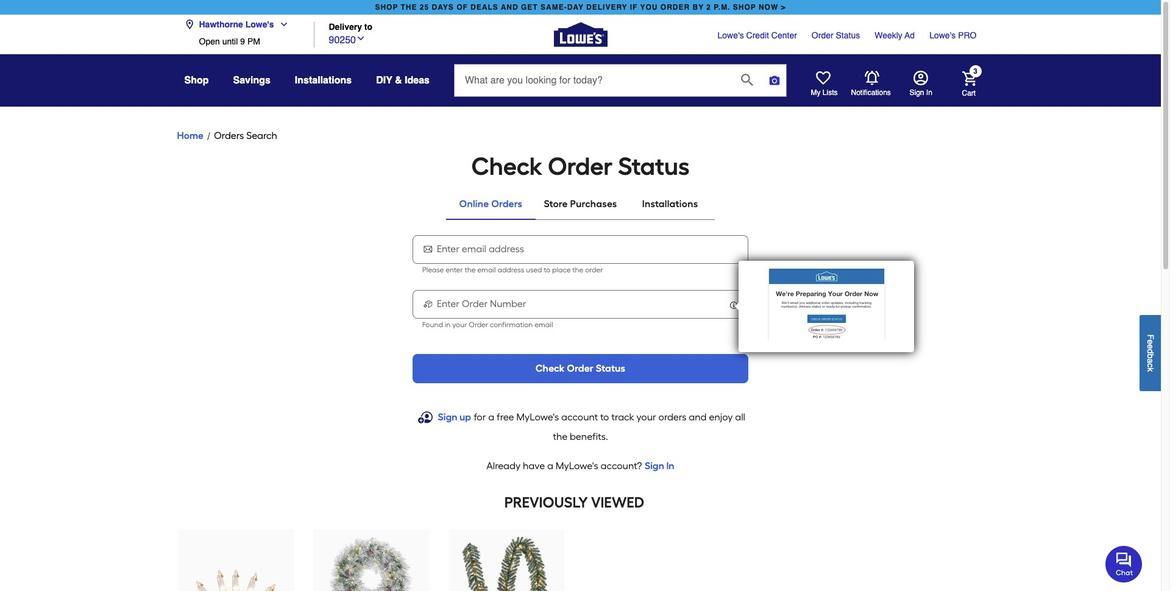 Task type: describe. For each thing, give the bounding box(es) containing it.
sign in
[[910, 88, 933, 97]]

found
[[422, 321, 443, 329]]

orders
[[659, 412, 687, 423]]

holiday living 100-count 20.62-ft white incandescent plug-in christmas string lights image
[[190, 532, 283, 592]]

host outlined image
[[422, 298, 434, 310]]

0 vertical spatial to
[[365, 22, 373, 31]]

have
[[523, 460, 545, 472]]

0 vertical spatial check
[[472, 152, 543, 181]]

order
[[586, 266, 603, 274]]

chat invite button image
[[1106, 546, 1143, 583]]

pm
[[248, 37, 260, 46]]

previously
[[505, 494, 588, 512]]

cart
[[963, 89, 976, 97]]

and
[[689, 412, 707, 423]]

home
[[177, 130, 204, 141]]

lowe's home improvement logo image
[[554, 8, 608, 61]]

ad
[[905, 30, 915, 40]]

sign in button
[[910, 71, 933, 98]]

location image
[[184, 20, 194, 29]]

shop
[[184, 75, 209, 86]]

notifications
[[852, 88, 891, 97]]

f
[[1146, 334, 1156, 340]]

weekly ad link
[[875, 29, 915, 41]]

lowe's home improvement lists image
[[816, 71, 831, 85]]

day
[[568, 3, 584, 12]]

lowe's for lowe's pro
[[930, 30, 956, 40]]

in inside button
[[927, 88, 933, 97]]

installations for store purchases
[[643, 198, 698, 210]]

my
[[811, 88, 821, 97]]

my lists
[[811, 88, 838, 97]]

savings
[[233, 75, 271, 86]]

get
[[521, 3, 538, 12]]

0 vertical spatial check order status
[[472, 152, 690, 181]]

viewed
[[591, 494, 645, 512]]

orders search
[[214, 130, 277, 141]]

hawthorne
[[199, 20, 243, 29]]

of
[[457, 3, 468, 12]]

the
[[401, 3, 417, 12]]

sign up for a free mylowe's account to track your orders and enjoy all the benefits.
[[438, 412, 746, 443]]

enter
[[446, 266, 463, 274]]

90250
[[329, 34, 356, 45]]

hawthorne lowe's
[[199, 20, 274, 29]]

already
[[487, 460, 521, 472]]

lowe's for lowe's credit center
[[718, 30, 744, 40]]

pro
[[959, 30, 977, 40]]

in
[[445, 321, 451, 329]]

confirmation
[[490, 321, 533, 329]]

1 shop from the left
[[375, 3, 398, 12]]

1 e from the top
[[1146, 340, 1156, 344]]

sign in link
[[645, 459, 675, 474]]

k
[[1146, 368, 1156, 372]]

same-
[[541, 3, 568, 12]]

to inside sign up for a free mylowe's account to track your orders and enjoy all the benefits.
[[601, 412, 609, 423]]

&
[[395, 75, 402, 86]]

0 vertical spatial email
[[478, 266, 496, 274]]

90250 button
[[329, 31, 366, 47]]

account?
[[601, 460, 642, 472]]

1 vertical spatial in
[[667, 460, 675, 472]]

0 horizontal spatial your
[[453, 321, 467, 329]]

savings button
[[233, 70, 271, 91]]

lowe's pro link
[[930, 29, 977, 41]]

chevron down image
[[274, 20, 289, 29]]

please enter the email address used to place the order
[[422, 266, 603, 274]]

order
[[661, 3, 690, 12]]

orders inside button
[[214, 130, 244, 141]]

orders inside online orders 'button'
[[492, 198, 523, 210]]

for
[[474, 412, 486, 423]]

sign for sign up for a free mylowe's account to track your orders and enjoy all the benefits.
[[438, 412, 458, 423]]

holiday living 30-in flocked pre-lit indoor battery-operated green snowy berkshire artificial christmas wreath image
[[325, 532, 418, 592]]

info outlined image
[[730, 301, 739, 310]]

1 vertical spatial mylowe's
[[556, 460, 599, 472]]

store purchases button
[[536, 190, 626, 219]]

a inside button
[[1146, 359, 1156, 363]]

a inside sign up for a free mylowe's account to track your orders and enjoy all the benefits.
[[489, 412, 495, 423]]

installations for savings
[[295, 75, 352, 86]]

you
[[641, 3, 658, 12]]

shop the 25 days of deals and get same-day delivery if you order by 2 p.m. shop now >
[[375, 3, 786, 12]]

found in your order confirmation email
[[422, 321, 553, 329]]

d
[[1146, 349, 1156, 354]]

check order status button
[[413, 354, 749, 384]]

order status
[[812, 30, 861, 40]]

shop the 25 days of deals and get same-day delivery if you order by 2 p.m. shop now > link
[[373, 0, 789, 15]]

1 vertical spatial email
[[535, 321, 553, 329]]

1 vertical spatial status
[[618, 152, 690, 181]]

home link
[[177, 129, 204, 143]]

diy
[[376, 75, 393, 86]]

place
[[553, 266, 571, 274]]

p.m.
[[714, 3, 731, 12]]

address
[[498, 266, 524, 274]]

days
[[432, 3, 454, 12]]

all
[[736, 412, 746, 423]]

f e e d b a c k button
[[1140, 315, 1162, 391]]

online orders button
[[446, 190, 536, 219]]

store
[[544, 198, 568, 210]]

2 horizontal spatial the
[[573, 266, 584, 274]]



Task type: locate. For each thing, give the bounding box(es) containing it.
the right enter
[[465, 266, 476, 274]]

1 vertical spatial your
[[637, 412, 657, 423]]

to right used
[[544, 266, 551, 274]]

orders search button
[[214, 129, 277, 143]]

already have a mylowe's account? sign in
[[487, 460, 675, 472]]

0 vertical spatial your
[[453, 321, 467, 329]]

1 horizontal spatial installations button
[[626, 190, 715, 219]]

2 horizontal spatial sign
[[910, 88, 925, 97]]

2 vertical spatial status
[[596, 363, 626, 374]]

online orders
[[460, 198, 523, 210]]

0 vertical spatial installations button
[[295, 70, 352, 91]]

sign down lowe's home improvement account icon
[[910, 88, 925, 97]]

lowe's up pm
[[246, 20, 274, 29]]

up
[[460, 412, 471, 423]]

previously viewed heading
[[177, 491, 972, 515]]

f e e d b a c k
[[1146, 334, 1156, 372]]

status
[[836, 30, 861, 40], [618, 152, 690, 181], [596, 363, 626, 374]]

2 vertical spatial a
[[548, 460, 554, 472]]

order
[[812, 30, 834, 40], [548, 152, 613, 181], [469, 321, 489, 329], [567, 363, 594, 374]]

order inside button
[[567, 363, 594, 374]]

0 vertical spatial sign
[[910, 88, 925, 97]]

check up 'account'
[[536, 363, 565, 374]]

sign for sign in
[[910, 88, 925, 97]]

1 horizontal spatial lowe's
[[718, 30, 744, 40]]

lowe's inside button
[[246, 20, 274, 29]]

a
[[1146, 359, 1156, 363], [489, 412, 495, 423], [548, 460, 554, 472]]

ideas
[[405, 75, 430, 86]]

lowe's inside 'link'
[[718, 30, 744, 40]]

status inside button
[[596, 363, 626, 374]]

search image
[[741, 73, 754, 86]]

by
[[693, 3, 704, 12]]

0 horizontal spatial installations
[[295, 75, 352, 86]]

in down 'orders'
[[667, 460, 675, 472]]

previously viewed
[[505, 494, 645, 512]]

order right center
[[812, 30, 834, 40]]

lowe's left pro
[[930, 30, 956, 40]]

sign inside button
[[910, 88, 925, 97]]

order right 'in'
[[469, 321, 489, 329]]

email left address
[[478, 266, 496, 274]]

email outlined image
[[422, 243, 434, 256]]

orders left search
[[214, 130, 244, 141]]

and
[[501, 3, 519, 12]]

1 horizontal spatial your
[[637, 412, 657, 423]]

center
[[772, 30, 798, 40]]

mylowe's right free
[[517, 412, 559, 423]]

0 horizontal spatial a
[[489, 412, 495, 423]]

1 horizontal spatial to
[[544, 266, 551, 274]]

2 vertical spatial to
[[601, 412, 609, 423]]

the inside sign up for a free mylowe's account to track your orders and enjoy all the benefits.
[[553, 431, 568, 443]]

0 horizontal spatial sign
[[438, 412, 458, 423]]

b
[[1146, 354, 1156, 359]]

2 horizontal spatial a
[[1146, 359, 1156, 363]]

c
[[1146, 363, 1156, 368]]

sign up link
[[438, 410, 471, 425]]

3
[[974, 67, 978, 76]]

to
[[365, 22, 373, 31], [544, 266, 551, 274], [601, 412, 609, 423]]

lowe's home improvement cart image
[[963, 71, 977, 86]]

shop button
[[184, 70, 209, 91]]

email
[[478, 266, 496, 274], [535, 321, 553, 329]]

0 horizontal spatial orders
[[214, 130, 244, 141]]

store purchases
[[544, 198, 617, 210]]

Search Query text field
[[455, 65, 732, 96]]

orders right online
[[492, 198, 523, 210]]

installations button for savings
[[295, 70, 352, 91]]

in
[[927, 88, 933, 97], [667, 460, 675, 472]]

1 horizontal spatial the
[[553, 431, 568, 443]]

your right track
[[637, 412, 657, 423]]

e
[[1146, 340, 1156, 344], [1146, 344, 1156, 349]]

the left order
[[573, 266, 584, 274]]

to up chevron down icon
[[365, 22, 373, 31]]

online
[[460, 198, 489, 210]]

installations
[[295, 75, 352, 86], [643, 198, 698, 210]]

until
[[222, 37, 238, 46]]

order up 'store purchases'
[[548, 152, 613, 181]]

1 vertical spatial sign
[[438, 412, 458, 423]]

hawthorne lowe's button
[[184, 12, 294, 37]]

benefits.
[[570, 431, 608, 443]]

>
[[781, 3, 786, 12]]

0 vertical spatial a
[[1146, 359, 1156, 363]]

delivery
[[329, 22, 362, 31]]

0 horizontal spatial email
[[478, 266, 496, 274]]

order up 'account'
[[567, 363, 594, 374]]

1 horizontal spatial installations
[[643, 198, 698, 210]]

1 vertical spatial a
[[489, 412, 495, 423]]

diy & ideas
[[376, 75, 430, 86]]

a right for at the left bottom of page
[[489, 412, 495, 423]]

sign right the "account?"
[[645, 460, 665, 472]]

now
[[759, 3, 779, 12]]

orders
[[214, 130, 244, 141], [492, 198, 523, 210]]

lowe's home improvement notification center image
[[865, 71, 880, 85]]

chevron down image
[[356, 33, 366, 43]]

lowe's credit center
[[718, 30, 798, 40]]

check order status up 'store purchases'
[[472, 152, 690, 181]]

1 horizontal spatial a
[[548, 460, 554, 472]]

lowe's credit center link
[[718, 29, 798, 41]]

weekly
[[875, 30, 903, 40]]

order status link
[[812, 29, 861, 41]]

e up b
[[1146, 344, 1156, 349]]

0 horizontal spatial lowe's
[[246, 20, 274, 29]]

to left track
[[601, 412, 609, 423]]

deals
[[471, 3, 499, 12]]

a right have
[[548, 460, 554, 472]]

0 horizontal spatial the
[[465, 266, 476, 274]]

my lists link
[[811, 71, 838, 98]]

0 vertical spatial status
[[836, 30, 861, 40]]

1 horizontal spatial orders
[[492, 198, 523, 210]]

2 shop from the left
[[733, 3, 757, 12]]

1 horizontal spatial sign
[[645, 460, 665, 472]]

email right confirmation
[[535, 321, 553, 329]]

free
[[497, 412, 514, 423]]

0 horizontal spatial installations button
[[295, 70, 352, 91]]

sign inside sign up for a free mylowe's account to track your orders and enjoy all the benefits.
[[438, 412, 458, 423]]

[object object] help image
[[744, 266, 910, 345]]

0 vertical spatial mylowe's
[[517, 412, 559, 423]]

weekly ad
[[875, 30, 915, 40]]

lowe's home improvement account image
[[914, 71, 928, 85]]

mylowe's down benefits.
[[556, 460, 599, 472]]

1 horizontal spatial shop
[[733, 3, 757, 12]]

installations button for store purchases
[[626, 190, 715, 219]]

please
[[422, 266, 444, 274]]

e up d
[[1146, 340, 1156, 344]]

camera image
[[769, 74, 781, 87]]

shop right p.m. on the top right of the page
[[733, 3, 757, 12]]

None search field
[[454, 64, 787, 108]]

credit
[[747, 30, 770, 40]]

0 horizontal spatial in
[[667, 460, 675, 472]]

mylowe's inside sign up for a free mylowe's account to track your orders and enjoy all the benefits.
[[517, 412, 559, 423]]

delivery
[[587, 3, 628, 12]]

check order status up 'account'
[[536, 363, 626, 374]]

0 horizontal spatial shop
[[375, 3, 398, 12]]

mylowe's
[[517, 412, 559, 423], [556, 460, 599, 472]]

0 horizontal spatial to
[[365, 22, 373, 31]]

account
[[562, 412, 598, 423]]

1 vertical spatial check
[[536, 363, 565, 374]]

delivery to
[[329, 22, 373, 31]]

1 vertical spatial installations button
[[626, 190, 715, 219]]

check order status
[[472, 152, 690, 181], [536, 363, 626, 374]]

in down lowe's home improvement account icon
[[927, 88, 933, 97]]

1 vertical spatial orders
[[492, 198, 523, 210]]

your inside sign up for a free mylowe's account to track your orders and enjoy all the benefits.
[[637, 412, 657, 423]]

open
[[199, 37, 220, 46]]

9
[[240, 37, 245, 46]]

shop left the at the top left of the page
[[375, 3, 398, 12]]

your
[[453, 321, 467, 329], [637, 412, 657, 423]]

1 vertical spatial to
[[544, 266, 551, 274]]

1 horizontal spatial email
[[535, 321, 553, 329]]

installations inside button
[[643, 198, 698, 210]]

0 vertical spatial orders
[[214, 130, 244, 141]]

used
[[526, 266, 542, 274]]

diy & ideas button
[[376, 70, 430, 91]]

lowe's
[[246, 20, 274, 29], [718, 30, 744, 40], [930, 30, 956, 40]]

if
[[630, 3, 638, 12]]

your right 'in'
[[453, 321, 467, 329]]

track
[[612, 412, 635, 423]]

sign left up
[[438, 412, 458, 423]]

2 e from the top
[[1146, 344, 1156, 349]]

a up k
[[1146, 359, 1156, 363]]

0 vertical spatial in
[[927, 88, 933, 97]]

check inside button
[[536, 363, 565, 374]]

1 vertical spatial check order status
[[536, 363, 626, 374]]

enjoy
[[709, 412, 733, 423]]

25
[[420, 3, 429, 12]]

2 horizontal spatial to
[[601, 412, 609, 423]]

lists
[[823, 88, 838, 97]]

check up 'online orders'
[[472, 152, 543, 181]]

2 vertical spatial sign
[[645, 460, 665, 472]]

2 horizontal spatial lowe's
[[930, 30, 956, 40]]

the down 'account'
[[553, 431, 568, 443]]

1 horizontal spatial in
[[927, 88, 933, 97]]

sign
[[910, 88, 925, 97], [438, 412, 458, 423], [645, 460, 665, 472]]

1 vertical spatial installations
[[643, 198, 698, 210]]

search
[[246, 130, 277, 141]]

2
[[707, 3, 712, 12]]

0 vertical spatial installations
[[295, 75, 352, 86]]

lowe's left credit
[[718, 30, 744, 40]]

holiday living indoor/outdoor pre-lit electrical outlet 9-ft ellston pine artificial garland with clear incandescent lights image
[[461, 532, 553, 592]]

check order status inside button
[[536, 363, 626, 374]]

open until 9 pm
[[199, 37, 260, 46]]

the
[[465, 266, 476, 274], [573, 266, 584, 274], [553, 431, 568, 443]]



Task type: vqa. For each thing, say whether or not it's contained in the screenshot.
Purchases
yes



